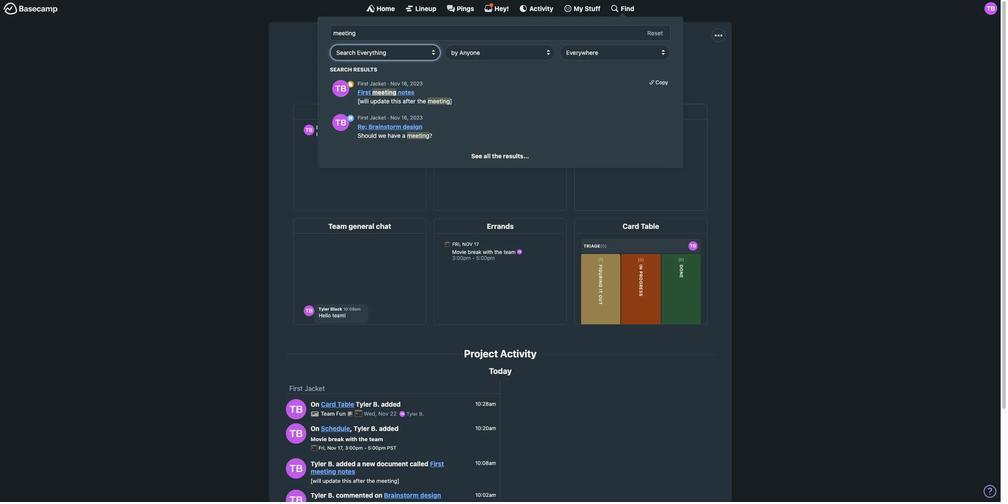 Task type: vqa. For each thing, say whether or not it's contained in the screenshot.
Brainstorm within first jacket · nov 16, 2023 re: brainstorm design should we have a meeting ?
yes



Task type: describe. For each thing, give the bounding box(es) containing it.
wed,
[[364, 410, 377, 417]]

b. for tyler b. added a new document called
[[328, 460, 335, 468]]

the down "first meeting notes"
[[367, 477, 375, 484]]

1 vertical spatial activity
[[500, 348, 537, 360]]

table
[[338, 401, 354, 408]]

movie
[[311, 436, 327, 442]]

meeting up ?
[[428, 98, 450, 105]]

called
[[410, 460, 429, 468]]

2023 for design
[[410, 115, 423, 121]]

meeting inside first jacket · nov 16, 2023 re: brainstorm design should we have a meeting ?
[[407, 132, 430, 139]]

team fun
[[321, 410, 347, 417]]

meeting down results
[[373, 89, 397, 96]]

main element
[[0, 0, 1001, 168]]

have
[[388, 132, 401, 139]]

lineup
[[415, 4, 436, 12]]

break
[[328, 436, 344, 442]]

tyler black image left movie
[[286, 423, 306, 444]]

strips
[[553, 58, 570, 66]]

company!
[[447, 58, 478, 66]]

for search image for first
[[347, 81, 354, 88]]

card
[[321, 401, 336, 408]]

i
[[479, 58, 481, 66]]

fri,
[[319, 445, 326, 451]]

brainstorm design link
[[384, 492, 441, 499]]

2 colors! from the left
[[636, 58, 657, 66]]

first meeting notes link
[[311, 460, 444, 475]]

brainstorm inside first jacket · nov 16, 2023 re: brainstorm design should we have a meeting ?
[[369, 123, 402, 130]]

[will update this after the meeting]
[[311, 477, 400, 484]]

tyler b. commented on brainstorm design
[[311, 492, 441, 499]]

the inside movie break with the team fri, nov 17, 3:00pm -     5:00pm pst
[[359, 436, 368, 442]]

movie break with the team link
[[311, 436, 383, 442]]

none reset field inside main element
[[643, 28, 668, 39]]

with
[[345, 436, 357, 442]]

fun
[[336, 410, 346, 417]]

see all the results… link
[[472, 152, 529, 160]]

rabits
[[520, 58, 538, 66]]

0 horizontal spatial this
[[342, 477, 352, 484]]

10:28am element
[[476, 401, 496, 407]]

notes inside first jacket · nov 16, 2023 first meeting notes [will update this after the meeting ]
[[398, 89, 415, 96]]

schedule link
[[321, 425, 350, 433]]

1 vertical spatial brainstorm
[[384, 492, 419, 499]]

a
[[608, 58, 612, 66]]

activity inside activity link
[[530, 4, 554, 12]]

wed, nov 22
[[364, 410, 398, 417]]

create
[[361, 58, 380, 66]]

first for first meeting notes
[[430, 460, 444, 468]]

jacket for first jacket · nov 16, 2023 re: brainstorm design should we have a meeting ?
[[370, 115, 386, 121]]

my
[[574, 4, 583, 12]]

22
[[390, 410, 397, 417]]

results
[[354, 66, 378, 73]]

meeting]
[[377, 477, 400, 484]]

10:02am
[[476, 492, 496, 498]]

tyler up wed,
[[356, 401, 372, 408]]

home
[[377, 4, 395, 12]]

Search for… search field
[[330, 25, 671, 41]]

1 vertical spatial design
[[420, 492, 441, 499]]

tyler for tyler b.
[[407, 411, 418, 417]]

5:00pm
[[368, 445, 386, 451]]

home link
[[366, 4, 395, 13]]

team
[[369, 436, 383, 442]]

today
[[489, 366, 512, 376]]

10:08am
[[475, 460, 496, 467]]

b. for tyler b.
[[419, 411, 424, 417]]

my stuff button
[[564, 4, 601, 13]]

document
[[377, 460, 408, 468]]

· for brainstorm
[[388, 115, 389, 121]]

results…
[[503, 152, 529, 160]]

1 of from the left
[[427, 58, 434, 66]]

hey! button
[[485, 3, 509, 13]]

pings button
[[447, 4, 474, 13]]

0 horizontal spatial a
[[357, 460, 361, 468]]

on
[[375, 492, 383, 499]]

search
[[330, 66, 352, 73]]

activity link
[[519, 4, 554, 13]]

0 horizontal spatial update
[[323, 477, 341, 484]]

stuff
[[585, 4, 601, 12]]

find
[[621, 4, 635, 12]]

jacket for first jacket
[[305, 385, 325, 393]]

on for on schedule ,       tyler b. added
[[311, 425, 320, 433]]

switch accounts image
[[3, 2, 58, 15]]

2 of from the left
[[628, 58, 635, 66]]

on for on card table tyler b. added
[[311, 401, 320, 408]]

tyler b.
[[405, 411, 424, 417]]

nov 16, 2023 element for [will update this after the
[[391, 80, 423, 87]]

my stuff
[[574, 4, 601, 12]]

let's
[[344, 58, 359, 66]]

lot
[[614, 58, 627, 66]]

on schedule ,       tyler b. added
[[311, 425, 399, 433]]

first
[[394, 58, 406, 66]]

card table link
[[321, 401, 354, 408]]

first jacket · nov 16, 2023 first meeting notes [will update this after the meeting ]
[[358, 80, 453, 105]]

tyler right ,
[[354, 425, 370, 433]]

team
[[321, 410, 335, 417]]

commented
[[336, 492, 373, 499]]

nov inside first jacket · nov 16, 2023 re: brainstorm design should we have a meeting ?
[[391, 115, 400, 121]]

nov 16, 2023 element for should we have a
[[391, 115, 423, 121]]

first for first jacket
[[289, 385, 303, 393]]

first for first jacket let's create the first jacket of the company! i am thinking rabits and strips and colors! a lot of colors!
[[463, 39, 492, 55]]

new
[[362, 460, 375, 468]]

jacket for first jacket let's create the first jacket of the company! i am thinking rabits and strips and colors! a lot of colors!
[[495, 39, 538, 55]]

?
[[430, 132, 433, 139]]

see all the results…
[[472, 152, 529, 160]]

jacket for first jacket · nov 16, 2023 first meeting notes [will update this after the meeting ]
[[370, 80, 386, 87]]

re: brainstorm design link
[[358, 123, 423, 130]]

schedule
[[321, 425, 350, 433]]



Task type: locate. For each thing, give the bounding box(es) containing it.
0 vertical spatial nov 16, 2023 element
[[391, 80, 423, 87]]

find button
[[611, 4, 635, 13]]

2 2023 from the top
[[410, 115, 423, 121]]

am
[[483, 58, 492, 66]]

b. down break
[[328, 460, 335, 468]]

a inside first jacket · nov 16, 2023 re: brainstorm design should we have a meeting ?
[[403, 132, 406, 139]]

1 horizontal spatial [will
[[358, 98, 369, 105]]

activity up 'today'
[[500, 348, 537, 360]]

meeting inside "first meeting notes"
[[311, 468, 336, 475]]

nov
[[391, 80, 400, 87], [391, 115, 400, 121], [379, 410, 389, 417], [327, 445, 336, 451]]

10:02am element
[[476, 492, 496, 498]]

1 and from the left
[[539, 58, 551, 66]]

tyler left commented
[[311, 492, 327, 499]]

colors! up copy 'button'
[[636, 58, 657, 66]]

pings
[[457, 4, 474, 12]]

0 horizontal spatial colors!
[[585, 58, 606, 66]]

0 horizontal spatial and
[[539, 58, 551, 66]]

colors! left a
[[585, 58, 606, 66]]

colors!
[[585, 58, 606, 66], [636, 58, 657, 66]]

copy
[[656, 79, 669, 86]]

2023 down jacket at the top
[[410, 80, 423, 87]]

lineup link
[[405, 4, 436, 13]]

first inside first jacket · nov 16, 2023 re: brainstorm design should we have a meeting ?
[[358, 115, 369, 121]]

on left "card"
[[311, 401, 320, 408]]

b. up wed, nov 22
[[373, 401, 380, 408]]

update up re: brainstorm design link
[[371, 98, 390, 105]]

pst
[[387, 445, 397, 451]]

1 16, from the top
[[402, 80, 409, 87]]

· for meeting
[[388, 80, 389, 87]]

1 vertical spatial added
[[379, 425, 399, 433]]

a left new
[[357, 460, 361, 468]]

2 for search image from the top
[[347, 115, 354, 122]]

1 for search image from the top
[[347, 81, 354, 88]]

1 horizontal spatial colors!
[[636, 58, 657, 66]]

this up commented
[[342, 477, 352, 484]]

added
[[381, 401, 401, 408], [379, 425, 399, 433], [336, 460, 356, 468]]

jacket inside first jacket let's create the first jacket of the company! i am thinking rabits and strips and colors! a lot of colors!
[[495, 39, 538, 55]]

project activity
[[464, 348, 537, 360]]

1 horizontal spatial update
[[371, 98, 390, 105]]

1 vertical spatial a
[[357, 460, 361, 468]]

16, inside first jacket · nov 16, 2023 re: brainstorm design should we have a meeting ?
[[402, 115, 409, 121]]

tyler b. added a new document called
[[311, 460, 430, 468]]

2023 down first jacket · nov 16, 2023 first meeting notes [will update this after the meeting ]
[[410, 115, 423, 121]]

this inside first jacket · nov 16, 2023 first meeting notes [will update this after the meeting ]
[[391, 98, 401, 105]]

meeting down fri,
[[311, 468, 336, 475]]

meeting right have
[[407, 132, 430, 139]]

tyler black image
[[332, 80, 349, 97], [286, 399, 306, 419], [399, 411, 405, 417], [286, 423, 306, 444]]

10:20am
[[476, 425, 496, 432]]

we
[[379, 132, 386, 139]]

0 horizontal spatial of
[[427, 58, 434, 66]]

2023
[[410, 80, 423, 87], [410, 115, 423, 121]]

nov down first
[[391, 80, 400, 87]]

the left ]
[[418, 98, 426, 105]]

tyler black image down the first jacket link
[[286, 399, 306, 419]]

1 on from the top
[[311, 401, 320, 408]]

after up first jacket · nov 16, 2023 re: brainstorm design should we have a meeting ?
[[403, 98, 416, 105]]

and left strips on the right of page
[[539, 58, 551, 66]]

added down 17,
[[336, 460, 356, 468]]

nov left 17,
[[327, 445, 336, 451]]

notes up [will update this after the meeting]
[[338, 468, 355, 475]]

10:28am
[[476, 401, 496, 407]]

the inside first jacket · nov 16, 2023 first meeting notes [will update this after the meeting ]
[[418, 98, 426, 105]]

[will up re:
[[358, 98, 369, 105]]

nov 16, 2023 element up re: brainstorm design link
[[391, 115, 423, 121]]

0 horizontal spatial [will
[[311, 477, 321, 484]]

[will down fri,
[[311, 477, 321, 484]]

1 horizontal spatial a
[[403, 132, 406, 139]]

1 horizontal spatial notes
[[398, 89, 415, 96]]

· inside first jacket · nov 16, 2023 re: brainstorm design should we have a meeting ?
[[388, 115, 389, 121]]

0 horizontal spatial after
[[353, 477, 365, 484]]

1 vertical spatial 2023
[[410, 115, 423, 121]]

first inside first jacket let's create the first jacket of the company! i am thinking rabits and strips and colors! a lot of colors!
[[463, 39, 492, 55]]

design inside first jacket · nov 16, 2023 re: brainstorm design should we have a meeting ?
[[403, 123, 423, 130]]

0 vertical spatial update
[[371, 98, 390, 105]]

b. right 22
[[419, 411, 424, 417]]

None reset field
[[643, 28, 668, 39]]

on card table tyler b. added
[[311, 401, 401, 408]]

of
[[427, 58, 434, 66], [628, 58, 635, 66]]

1 2023 from the top
[[410, 80, 423, 87]]

tyler black image inside main element
[[332, 80, 349, 97]]

1 vertical spatial ·
[[388, 115, 389, 121]]

notes down first
[[398, 89, 415, 96]]

b. up "team"
[[371, 425, 378, 433]]

2023 inside first jacket · nov 16, 2023 re: brainstorm design should we have a meeting ?
[[410, 115, 423, 121]]

notes inside "first meeting notes"
[[338, 468, 355, 475]]

added for tyler b. added
[[381, 401, 401, 408]]

2023 inside first jacket · nov 16, 2023 first meeting notes [will update this after the meeting ]
[[410, 80, 423, 87]]

first jacket let's create the first jacket of the company! i am thinking rabits and strips and colors! a lot of colors!
[[344, 39, 657, 66]]

jacket
[[495, 39, 538, 55], [370, 80, 386, 87], [370, 115, 386, 121], [305, 385, 325, 393]]

1 vertical spatial this
[[342, 477, 352, 484]]

nov inside movie break with the team fri, nov 17, 3:00pm -     5:00pm pst
[[327, 445, 336, 451]]

1 horizontal spatial this
[[391, 98, 401, 105]]

tyler black image down search
[[332, 80, 349, 97]]

-
[[364, 445, 367, 451]]

jacket down results
[[370, 80, 386, 87]]

brainstorm
[[369, 123, 402, 130], [384, 492, 419, 499]]

0 vertical spatial activity
[[530, 4, 554, 12]]

2023 for notes
[[410, 80, 423, 87]]

first jacket · nov 16, 2023 re: brainstorm design should we have a meeting ?
[[358, 115, 433, 139]]

jacket inside first jacket · nov 16, 2023 first meeting notes [will update this after the meeting ]
[[370, 80, 386, 87]]

·
[[388, 80, 389, 87], [388, 115, 389, 121]]

of right the lot at the right top of page
[[628, 58, 635, 66]]

first for first jacket · nov 16, 2023 first meeting notes [will update this after the meeting ]
[[358, 80, 369, 87]]

1 horizontal spatial of
[[628, 58, 635, 66]]

first inside "first meeting notes"
[[430, 460, 444, 468]]

of right jacket at the top
[[427, 58, 434, 66]]

nov inside first jacket · nov 16, 2023 first meeting notes [will update this after the meeting ]
[[391, 80, 400, 87]]

1 vertical spatial [will
[[311, 477, 321, 484]]

activity
[[530, 4, 554, 12], [500, 348, 537, 360]]

a
[[403, 132, 406, 139], [357, 460, 361, 468]]

first jacket link
[[289, 385, 325, 393]]

2 vertical spatial added
[[336, 460, 356, 468]]

1 vertical spatial update
[[323, 477, 341, 484]]

a right have
[[403, 132, 406, 139]]

0 vertical spatial design
[[403, 123, 423, 130]]

first jacket
[[289, 385, 325, 393]]

16, inside first jacket · nov 16, 2023 first meeting notes [will update this after the meeting ]
[[402, 80, 409, 87]]

the up the -
[[359, 436, 368, 442]]

17,
[[338, 445, 344, 451]]

after inside first jacket · nov 16, 2023 first meeting notes [will update this after the meeting ]
[[403, 98, 416, 105]]

0 vertical spatial after
[[403, 98, 416, 105]]

jacket up thinking
[[495, 39, 538, 55]]

0 vertical spatial 2023
[[410, 80, 423, 87]]

added for ,       tyler b. added
[[379, 425, 399, 433]]

0 vertical spatial brainstorm
[[369, 123, 402, 130]]

the left first
[[382, 58, 392, 66]]

the left company!
[[435, 58, 445, 66]]

]
[[450, 98, 453, 105]]

nov left 22
[[379, 410, 389, 417]]

1 · from the top
[[388, 80, 389, 87]]

2 16, from the top
[[402, 115, 409, 121]]

hey!
[[495, 4, 509, 12]]

,
[[350, 425, 352, 433]]

should
[[358, 132, 377, 139]]

jacket inside first jacket · nov 16, 2023 re: brainstorm design should we have a meeting ?
[[370, 115, 386, 121]]

3:00pm
[[345, 445, 363, 451]]

jacket
[[407, 58, 426, 66]]

brainstorm down meeting]
[[384, 492, 419, 499]]

16, for notes
[[402, 80, 409, 87]]

tyler
[[356, 401, 372, 408], [407, 411, 418, 417], [354, 425, 370, 433], [311, 460, 327, 468], [311, 492, 327, 499]]

b. for tyler b. commented on brainstorm design
[[328, 492, 335, 499]]

2 and from the left
[[572, 58, 583, 66]]

1 vertical spatial for search image
[[347, 115, 354, 122]]

0 vertical spatial a
[[403, 132, 406, 139]]

project
[[464, 348, 498, 360]]

and right strips on the right of page
[[572, 58, 583, 66]]

1 vertical spatial nov 16, 2023 element
[[391, 115, 423, 121]]

brainstorm up we
[[369, 123, 402, 130]]

16,
[[402, 80, 409, 87], [402, 115, 409, 121]]

2 · from the top
[[388, 115, 389, 121]]

10:08am element
[[475, 460, 496, 467]]

0 vertical spatial ·
[[388, 80, 389, 87]]

update up commented
[[323, 477, 341, 484]]

all
[[484, 152, 491, 160]]

0 vertical spatial added
[[381, 401, 401, 408]]

b.
[[373, 401, 380, 408], [419, 411, 424, 417], [371, 425, 378, 433], [328, 460, 335, 468], [328, 492, 335, 499]]

for search image for re: brainstorm design
[[347, 115, 354, 122]]

first for first jacket · nov 16, 2023 re: brainstorm design should we have a meeting ?
[[358, 115, 369, 121]]

for search image
[[347, 81, 354, 88], [347, 115, 354, 122]]

1 horizontal spatial and
[[572, 58, 583, 66]]

16, for design
[[402, 115, 409, 121]]

10:20am element
[[476, 425, 496, 432]]

first meeting notes
[[311, 460, 444, 475]]

1 vertical spatial 16,
[[402, 115, 409, 121]]

the right all
[[492, 152, 502, 160]]

after up commented
[[353, 477, 365, 484]]

update inside first jacket · nov 16, 2023 first meeting notes [will update this after the meeting ]
[[371, 98, 390, 105]]

nov 16, 2023 element down first
[[391, 80, 423, 87]]

jacket up "card"
[[305, 385, 325, 393]]

1 nov 16, 2023 element from the top
[[391, 80, 423, 87]]

tyler down fri,
[[311, 460, 327, 468]]

nov 16, 2023 element
[[391, 80, 423, 87], [391, 115, 423, 121]]

tyler right 22
[[407, 411, 418, 417]]

tyler for tyler b. commented on brainstorm design
[[311, 492, 327, 499]]

added down 22
[[379, 425, 399, 433]]

1 vertical spatial notes
[[338, 468, 355, 475]]

0 vertical spatial notes
[[398, 89, 415, 96]]

on up movie
[[311, 425, 320, 433]]

· inside first jacket · nov 16, 2023 first meeting notes [will update this after the meeting ]
[[388, 80, 389, 87]]

search results
[[330, 66, 378, 73]]

tyler for tyler b. added a new document called
[[311, 460, 327, 468]]

2 nov 16, 2023 element from the top
[[391, 115, 423, 121]]

1 vertical spatial on
[[311, 425, 320, 433]]

jacket up re: brainstorm design link
[[370, 115, 386, 121]]

2 on from the top
[[311, 425, 320, 433]]

copy button
[[649, 79, 669, 87]]

activity left my
[[530, 4, 554, 12]]

[will inside first jacket · nov 16, 2023 first meeting notes [will update this after the meeting ]
[[358, 98, 369, 105]]

tyler black image right 22
[[399, 411, 405, 417]]

0 vertical spatial for search image
[[347, 81, 354, 88]]

1 horizontal spatial after
[[403, 98, 416, 105]]

nov up re: brainstorm design link
[[391, 115, 400, 121]]

and
[[539, 58, 551, 66], [572, 58, 583, 66]]

tyler black image
[[985, 2, 998, 15], [332, 114, 349, 131], [286, 458, 306, 479], [286, 490, 306, 502]]

see
[[472, 152, 483, 160]]

16, up re: brainstorm design link
[[402, 115, 409, 121]]

0 vertical spatial this
[[391, 98, 401, 105]]

0 vertical spatial [will
[[358, 98, 369, 105]]

thinking
[[494, 58, 519, 66]]

0 vertical spatial on
[[311, 401, 320, 408]]

added up 22
[[381, 401, 401, 408]]

0 vertical spatial 16,
[[402, 80, 409, 87]]

meeting
[[373, 89, 397, 96], [428, 98, 450, 105], [407, 132, 430, 139], [311, 468, 336, 475]]

b. left commented
[[328, 492, 335, 499]]

first
[[463, 39, 492, 55], [358, 80, 369, 87], [358, 89, 371, 96], [358, 115, 369, 121], [289, 385, 303, 393], [430, 460, 444, 468]]

1 colors! from the left
[[585, 58, 606, 66]]

this
[[391, 98, 401, 105], [342, 477, 352, 484]]

1 vertical spatial after
[[353, 477, 365, 484]]

movie break with the team fri, nov 17, 3:00pm -     5:00pm pst
[[311, 436, 397, 451]]

re:
[[358, 123, 367, 130]]

this up first jacket · nov 16, 2023 re: brainstorm design should we have a meeting ?
[[391, 98, 401, 105]]

16, down first
[[402, 80, 409, 87]]

0 horizontal spatial notes
[[338, 468, 355, 475]]



